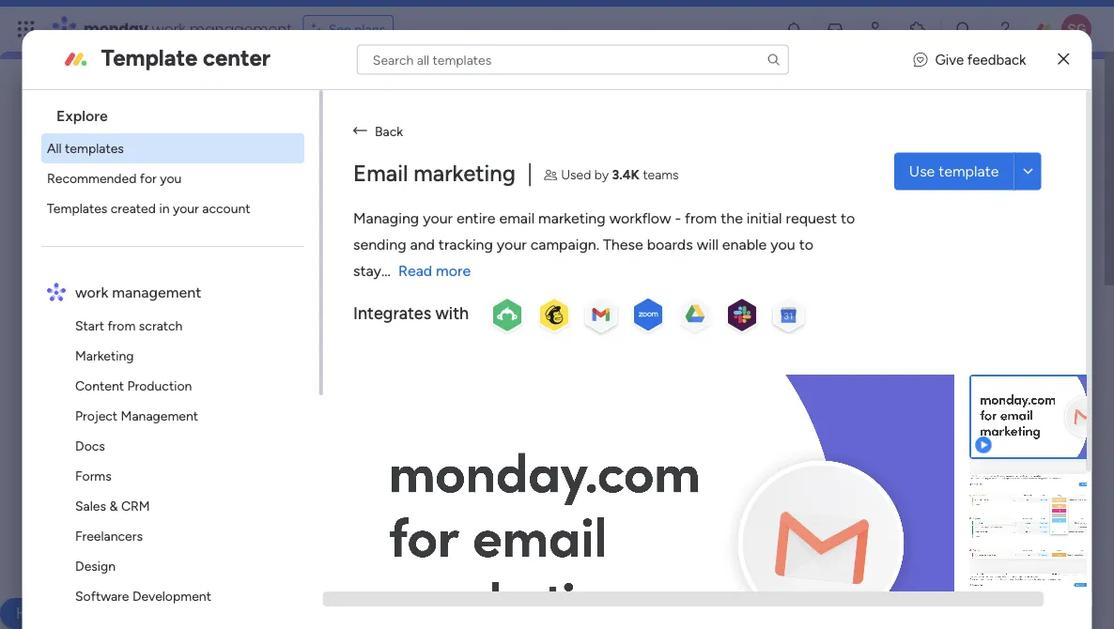 Task type: vqa. For each thing, say whether or not it's contained in the screenshot.
Write associated with Write updates via email:
no



Task type: locate. For each thing, give the bounding box(es) containing it.
the up marketing
[[106, 331, 126, 347]]

crm
[[121, 499, 150, 515]]

2 vertical spatial you
[[515, 312, 537, 328]]

with down more
[[435, 303, 469, 323]]

0 horizontal spatial monday
[[84, 18, 148, 39]]

created
[[110, 201, 156, 217]]

tracking
[[439, 236, 493, 254]]

teams
[[643, 166, 679, 182]]

1 vertical spatial the
[[106, 331, 126, 347]]

invite members image
[[867, 20, 886, 39]]

achieve
[[270, 331, 315, 347]]

0 vertical spatial you
[[160, 171, 182, 187]]

unified
[[385, 292, 425, 308]]

0 vertical spatial templates
[[65, 141, 124, 156]]

1 vertical spatial monday
[[313, 312, 360, 328]]

freelancers
[[75, 529, 143, 545]]

2 horizontal spatial you
[[771, 236, 795, 254]]

1 vertical spatial marketing
[[538, 210, 606, 227]]

to down everyday
[[540, 312, 553, 328]]

0 horizontal spatial templates
[[65, 141, 124, 156]]

explore work management templates
[[121, 375, 340, 391]]

templates
[[65, 141, 124, 156], [281, 375, 340, 391]]

forms
[[75, 468, 111, 484]]

managing
[[353, 210, 419, 227]]

1 vertical spatial you
[[771, 236, 795, 254]]

management
[[190, 18, 292, 39], [219, 119, 397, 155], [200, 242, 300, 262], [112, 283, 201, 301], [395, 312, 473, 328], [200, 375, 278, 391], [353, 479, 453, 500]]

1 horizontal spatial in
[[346, 292, 356, 308]]

work management templates element
[[41, 311, 319, 630]]

from inside managing your entire email marketing workflow - from the initial request to sending and tracking your campaign.  these boards will enable you to stay
[[685, 210, 717, 227]]

your inside manage and run all aspects of your work in one unified place. from everyday tasks, to advanced projects, and processes, monday work management allows you to connect the dots, work smarter, and achieve shared goals.
[[284, 292, 311, 308]]

you down initial
[[771, 236, 795, 254]]

v2 user feedback image
[[914, 49, 928, 70]]

1 horizontal spatial marketing
[[538, 210, 606, 227]]

and down processes,
[[245, 331, 266, 347]]

software
[[75, 589, 129, 605]]

monday up shared
[[313, 312, 360, 328]]

1 vertical spatial in
[[346, 292, 356, 308]]

1 vertical spatial from
[[107, 318, 135, 334]]

work management up account
[[145, 119, 397, 155]]

explore up the all templates
[[56, 107, 108, 125]]

0 horizontal spatial in
[[159, 201, 169, 217]]

these
[[603, 236, 643, 254]]

0 horizontal spatial with
[[275, 479, 308, 500]]

monday up template
[[84, 18, 148, 39]]

0 vertical spatial from
[[685, 210, 717, 227]]

workflow
[[609, 210, 671, 227]]

sales
[[75, 499, 106, 515]]

scratch
[[139, 318, 182, 334]]

connect
[[556, 312, 605, 328]]

work right started
[[312, 479, 349, 500]]

0 horizontal spatial you
[[160, 171, 182, 187]]

with right started
[[275, 479, 308, 500]]

work up shared
[[314, 292, 342, 308]]

1 horizontal spatial the
[[721, 210, 743, 227]]

stay
[[353, 262, 381, 280]]

search image
[[767, 52, 782, 67]]

1 horizontal spatial from
[[685, 210, 717, 227]]

the inside manage and run all aspects of your work in one unified place. from everyday tasks, to advanced projects, and processes, monday work management allows you to connect the dots, work smarter, and achieve shared goals.
[[106, 331, 126, 347]]

you
[[160, 171, 182, 187], [771, 236, 795, 254], [515, 312, 537, 328]]

work management
[[145, 119, 397, 155], [75, 283, 201, 301]]

0 horizontal spatial from
[[107, 318, 135, 334]]

help image
[[996, 20, 1015, 39]]

in left one
[[346, 292, 356, 308]]

managing your entire email marketing workflow - from the initial request to sending and tracking your campaign.  these boards will enable you to stay
[[353, 210, 855, 280]]

-
[[675, 210, 681, 227]]

from down manage
[[107, 318, 135, 334]]

1 vertical spatial with
[[275, 479, 308, 500]]

management inside button
[[200, 375, 278, 391]]

from right -
[[685, 210, 717, 227]]

to right request
[[841, 210, 855, 227]]

enable
[[722, 236, 767, 254]]

list box
[[30, 90, 323, 630]]

1 horizontal spatial with
[[435, 303, 469, 323]]

0 vertical spatial explore
[[56, 107, 108, 125]]

0 horizontal spatial marketing
[[413, 160, 516, 187]]

1 vertical spatial templates
[[281, 375, 340, 391]]

your right of
[[284, 292, 311, 308]]

explore up project management
[[121, 375, 165, 391]]

initial
[[747, 210, 782, 227]]

apps image
[[909, 20, 928, 39]]

templates down 'achieve'
[[281, 375, 340, 391]]

you down everyday
[[515, 312, 537, 328]]

templates up recommended
[[65, 141, 124, 156]]

email marketing
[[353, 160, 516, 187]]

email
[[499, 210, 535, 227]]

allows
[[476, 312, 512, 328]]

monday
[[84, 18, 148, 39], [313, 312, 360, 328]]

from
[[466, 292, 496, 308]]

explore inside explore heading
[[56, 107, 108, 125]]

the up enable
[[721, 210, 743, 227]]

you inside manage and run all aspects of your work in one unified place. from everyday tasks, to advanced projects, and processes, monday work management allows you to connect the dots, work smarter, and achieve shared goals.
[[515, 312, 537, 328]]

and up ... read more
[[410, 236, 435, 254]]

the
[[721, 210, 743, 227], [106, 331, 126, 347]]

use template
[[909, 163, 999, 180]]

your left account
[[173, 201, 199, 217]]

1 horizontal spatial monday
[[313, 312, 360, 328]]

your
[[173, 201, 199, 217], [423, 210, 453, 227], [497, 236, 527, 254], [284, 292, 311, 308]]

of
[[269, 292, 281, 308]]

template
[[939, 163, 999, 180]]

smarter,
[[193, 331, 241, 347]]

work inside button
[[168, 375, 197, 391]]

design
[[75, 559, 115, 575]]

explore for explore work management templates
[[121, 375, 165, 391]]

0 vertical spatial the
[[721, 210, 743, 227]]

1 vertical spatial explore
[[121, 375, 165, 391]]

give feedback link
[[914, 49, 1027, 70]]

0 vertical spatial in
[[159, 201, 169, 217]]

you right for
[[160, 171, 182, 187]]

explore for explore
[[56, 107, 108, 125]]

work up for
[[145, 119, 211, 155]]

work up management
[[168, 375, 197, 391]]

in
[[159, 201, 169, 217], [346, 292, 356, 308]]

close image
[[1058, 53, 1070, 66]]

|
[[527, 160, 533, 187]]

management
[[121, 408, 198, 424]]

project management
[[75, 408, 198, 424]]

None search field
[[357, 45, 789, 75]]

by
[[595, 166, 609, 182]]

advanced
[[106, 312, 163, 328]]

see plans button
[[303, 15, 394, 43]]

more
[[436, 262, 471, 280]]

1 horizontal spatial templates
[[281, 375, 340, 391]]

explore work management templates button
[[106, 368, 355, 398]]

production
[[127, 378, 192, 394]]

software development
[[75, 589, 211, 605]]

Search all templates search field
[[357, 45, 789, 75]]

and down aspects
[[222, 312, 243, 328]]

explore inside explore work management templates button
[[121, 375, 165, 391]]

help button
[[0, 599, 66, 630]]

1 horizontal spatial you
[[515, 312, 537, 328]]

place.
[[428, 292, 463, 308]]

management inside dropdown button
[[353, 479, 453, 500]]

with
[[435, 303, 469, 323], [275, 479, 308, 500]]

0 horizontal spatial the
[[106, 331, 126, 347]]

templates inside explore work management templates button
[[281, 375, 340, 391]]

work management inside 'list box'
[[75, 283, 201, 301]]

to
[[841, 210, 855, 227], [799, 236, 814, 254], [593, 292, 605, 308], [540, 312, 553, 328]]

work management up advanced
[[75, 283, 201, 301]]

monday work management
[[84, 18, 292, 39]]

getting started with work management
[[154, 479, 453, 500]]

work up the run
[[159, 242, 196, 262]]

explore
[[56, 107, 108, 125], [121, 375, 165, 391]]

from
[[685, 210, 717, 227], [107, 318, 135, 334]]

development
[[132, 589, 211, 605]]

marketing up entire
[[413, 160, 516, 187]]

0 vertical spatial marketing
[[413, 160, 516, 187]]

marketing up campaign.
[[538, 210, 606, 227]]

... read more
[[381, 262, 471, 280]]

notifications image
[[785, 20, 804, 39]]

plans
[[354, 21, 385, 37]]

everyday
[[500, 292, 553, 308]]

0 vertical spatial with
[[435, 303, 469, 323]]

account
[[202, 201, 250, 217]]

1 horizontal spatial explore
[[121, 375, 165, 391]]

product
[[304, 242, 364, 262]]

in right the created
[[159, 201, 169, 217]]

0 horizontal spatial explore
[[56, 107, 108, 125]]

monday inside manage and run all aspects of your work in one unified place. from everyday tasks, to advanced projects, and processes, monday work management allows you to connect the dots, work smarter, and achieve shared goals.
[[313, 312, 360, 328]]

in inside manage and run all aspects of your work in one unified place. from everyday tasks, to advanced projects, and processes, monday work management allows you to connect the dots, work smarter, and achieve shared goals.
[[346, 292, 356, 308]]

work up template center
[[152, 18, 186, 39]]

1 vertical spatial work management
[[75, 283, 201, 301]]



Task type: describe. For each thing, give the bounding box(es) containing it.
your inside explore element
[[173, 201, 199, 217]]

entire
[[456, 210, 495, 227]]

templates
[[47, 201, 107, 217]]

back button
[[353, 120, 1057, 141]]

integrates with
[[353, 303, 469, 323]]

marketing
[[75, 348, 134, 364]]

work up goals.
[[363, 312, 392, 328]]

center
[[203, 44, 270, 71]]

recommended for you
[[47, 171, 182, 187]]

and left the run
[[156, 292, 178, 308]]

your down email
[[497, 236, 527, 254]]

campaign.
[[530, 236, 599, 254]]

feedback
[[968, 51, 1027, 68]]

start from scratch
[[75, 318, 182, 334]]

templates inside explore element
[[65, 141, 124, 156]]

management inside manage and run all aspects of your work in one unified place. from everyday tasks, to advanced projects, and processes, monday work management allows you to connect the dots, work smarter, and achieve shared goals.
[[395, 312, 473, 328]]

content
[[75, 378, 124, 394]]

use template button
[[894, 153, 1014, 190]]

you inside explore element
[[160, 171, 182, 187]]

getting
[[154, 479, 212, 500]]

work inside dropdown button
[[312, 479, 349, 500]]

0 vertical spatial monday
[[84, 18, 148, 39]]

marketing inside managing your entire email marketing workflow - from the initial request to sending and tracking your campaign.  these boards will enable you to stay
[[538, 210, 606, 227]]

used by 3.4k teams
[[561, 166, 679, 182]]

read
[[398, 262, 432, 280]]

in inside explore element
[[159, 201, 169, 217]]

template center
[[101, 44, 270, 71]]

list box containing explore
[[30, 90, 323, 630]]

explore heading
[[41, 90, 319, 133]]

work up start at the left of page
[[75, 283, 108, 301]]

sam green image
[[1062, 14, 1092, 44]]

back
[[375, 123, 403, 139]]

0 vertical spatial work management
[[145, 119, 397, 155]]

boards
[[647, 236, 693, 254]]

aspects
[[219, 292, 265, 308]]

with inside dropdown button
[[275, 479, 308, 500]]

projects,
[[167, 312, 218, 328]]

inbox image
[[826, 20, 845, 39]]

started
[[216, 479, 271, 500]]

getting started with work management button
[[84, 453, 1022, 527]]

will
[[697, 236, 719, 254]]

one
[[359, 292, 381, 308]]

explore element
[[41, 133, 319, 224]]

search everything image
[[955, 20, 974, 39]]

used
[[561, 166, 591, 182]]

and inside managing your entire email marketing workflow - from the initial request to sending and tracking your campaign.  these boards will enable you to stay
[[410, 236, 435, 254]]

3.4k
[[612, 166, 640, 182]]

content production
[[75, 378, 192, 394]]

all
[[47, 141, 61, 156]]

give
[[935, 51, 964, 68]]

help
[[16, 604, 50, 624]]

manage
[[106, 292, 153, 308]]

select product image
[[17, 20, 36, 39]]

to right tasks,
[[593, 292, 605, 308]]

your left entire
[[423, 210, 453, 227]]

email
[[353, 160, 408, 187]]

integrates
[[353, 303, 431, 323]]

processes,
[[247, 312, 309, 328]]

to down request
[[799, 236, 814, 254]]

shared
[[318, 331, 358, 347]]

recommended
[[47, 171, 136, 187]]

project
[[75, 408, 117, 424]]

all
[[204, 292, 216, 308]]

work management product
[[159, 242, 364, 262]]

template
[[101, 44, 198, 71]]

see plans
[[329, 21, 385, 37]]

sales & crm
[[75, 499, 150, 515]]

tasks,
[[556, 292, 589, 308]]

all templates
[[47, 141, 124, 156]]

the inside managing your entire email marketing workflow - from the initial request to sending and tracking your campaign.  these boards will enable you to stay
[[721, 210, 743, 227]]

start
[[75, 318, 104, 334]]

for
[[140, 171, 157, 187]]

use
[[909, 163, 935, 180]]

you inside managing your entire email marketing workflow - from the initial request to sending and tracking your campaign.  these boards will enable you to stay
[[771, 236, 795, 254]]

work down projects,
[[162, 331, 190, 347]]

give feedback
[[935, 51, 1027, 68]]

request
[[786, 210, 837, 227]]

from inside work management templates element
[[107, 318, 135, 334]]

...
[[381, 262, 391, 280]]

v2 team column image
[[544, 166, 557, 185]]

arrow left image
[[353, 120, 367, 141]]

manage and run all aspects of your work in one unified place. from everyday tasks, to advanced projects, and processes, monday work management allows you to connect the dots, work smarter, and achieve shared goals.
[[106, 292, 605, 347]]

run
[[181, 292, 200, 308]]

docs
[[75, 438, 105, 454]]

see
[[329, 21, 351, 37]]

goals.
[[361, 331, 395, 347]]

&
[[109, 499, 118, 515]]

sending
[[353, 236, 406, 254]]

templates created in your account
[[47, 201, 250, 217]]

dots,
[[129, 331, 158, 347]]



